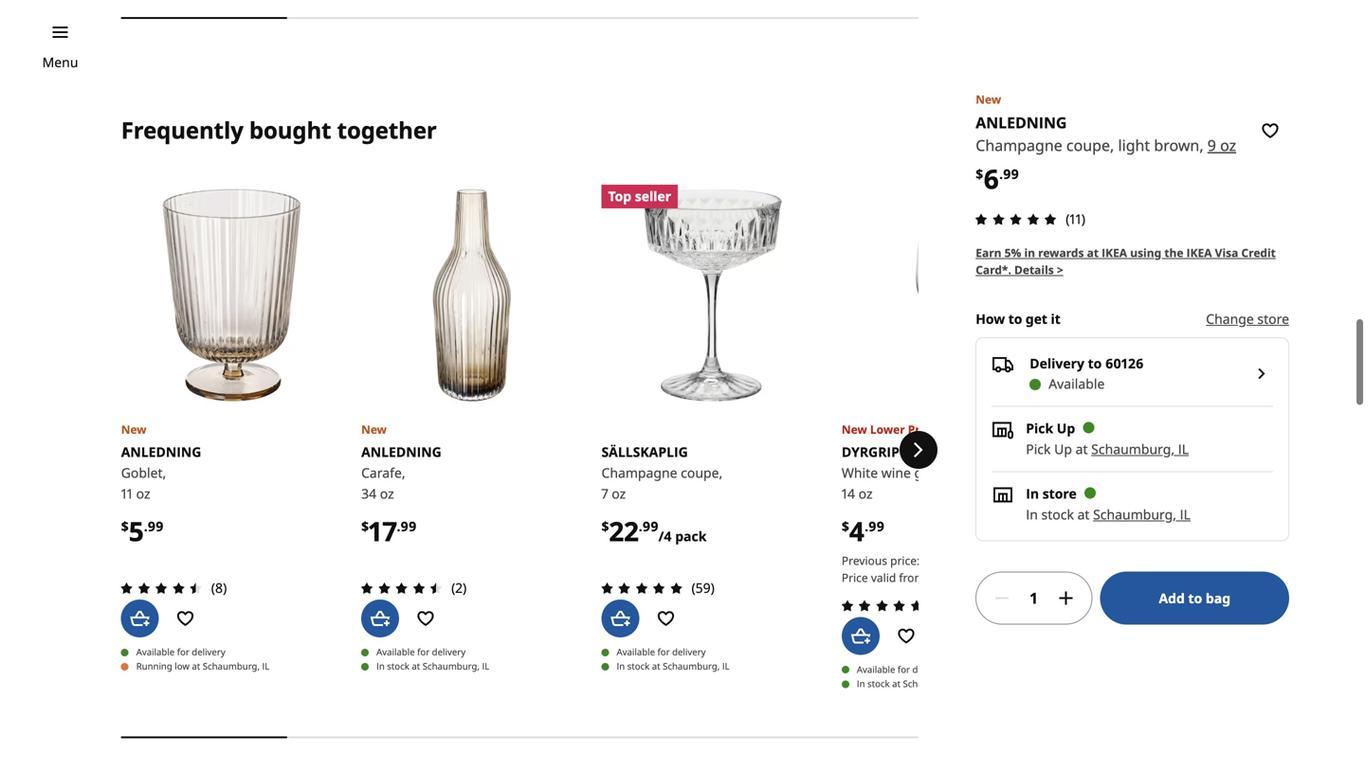 Task type: locate. For each thing, give the bounding box(es) containing it.
1 horizontal spatial anledning
[[361, 443, 442, 461]]

9 oz button
[[1208, 134, 1237, 158]]

at right rewards
[[1087, 245, 1099, 261]]

how to get it
[[976, 310, 1061, 328]]

stock for 22
[[627, 660, 650, 673]]

top
[[608, 187, 632, 205]]

99 inside $ 22 . 99 /4 pack
[[643, 518, 659, 536]]

1 horizontal spatial coupe,
[[1067, 135, 1115, 156]]

$ for 17
[[361, 518, 369, 536]]

in stock at schaumburg, il for 22
[[617, 660, 730, 673]]

. inside $ 5 . 99
[[144, 518, 148, 536]]

pick up at schaumburg, il group
[[1026, 441, 1189, 459]]

low
[[175, 660, 190, 673]]

0 horizontal spatial store
[[1043, 485, 1077, 503]]

pick up
[[1026, 420, 1076, 438]]

price for valid
[[842, 570, 868, 586]]

delivery for 22
[[672, 646, 706, 659]]

available for delivery down review: 4.9 out of 5 stars. total reviews: 59 'image'
[[617, 646, 706, 659]]

in stock at schaumburg, il
[[1026, 506, 1191, 524], [377, 660, 490, 673], [617, 660, 730, 673], [857, 678, 970, 691]]

6
[[984, 161, 1000, 197]]

available down review: 4.9 out of 5 stars. total reviews: 59 'image'
[[617, 646, 655, 659]]

$ 4 . 99
[[842, 513, 885, 549]]

0 vertical spatial to
[[1009, 310, 1023, 328]]

previous price: price valid from oct 31, 2023
[[842, 553, 993, 586]]

brown,
[[1154, 135, 1204, 156]]

0 vertical spatial pick
[[1026, 420, 1054, 438]]

ikea left using on the top of the page
[[1102, 245, 1128, 261]]

1 scrollbar from the top
[[121, 4, 919, 32]]

available for delivery
[[136, 646, 225, 659], [377, 646, 466, 659], [617, 646, 706, 659], [857, 664, 946, 676]]

change
[[1206, 310, 1254, 328]]

stock down the review: 4.8 out of 5 stars. total reviews: 121 image in the right of the page
[[868, 678, 890, 691]]

il
[[1178, 441, 1189, 459], [1180, 506, 1191, 524], [262, 660, 270, 673], [482, 660, 490, 673], [722, 660, 730, 673], [963, 678, 970, 691]]

1 horizontal spatial price
[[908, 422, 937, 438]]

for down review: 4.9 out of 5 stars. total reviews: 59 'image'
[[658, 646, 670, 659]]

1 horizontal spatial to
[[1088, 354, 1102, 372]]

oz inside new lower price dyrgrip white wine glass, 14 oz
[[859, 485, 873, 503]]

delivery for 17
[[432, 646, 466, 659]]

99 right "4"
[[869, 518, 885, 536]]

in down review: 4.5 out of 5 stars. total reviews: 2 image
[[377, 660, 385, 673]]

change store button
[[1206, 309, 1290, 330]]

to left get
[[1009, 310, 1023, 328]]

new for 17
[[361, 422, 387, 438]]

to for how
[[1009, 310, 1023, 328]]

for
[[177, 646, 189, 659], [417, 646, 430, 659], [658, 646, 670, 659], [898, 664, 910, 676]]

$ for 4
[[842, 518, 850, 536]]

champagne
[[976, 135, 1063, 156], [602, 464, 678, 482]]

new inside new anledning carafe, 34 oz
[[361, 422, 387, 438]]

anledning
[[976, 112, 1067, 133], [121, 443, 201, 461], [361, 443, 442, 461]]

price for dyrgrip
[[908, 422, 937, 438]]

add to bag
[[1159, 590, 1231, 608]]

oz right '14'
[[859, 485, 873, 503]]

available
[[1049, 375, 1105, 393], [136, 646, 175, 659], [377, 646, 415, 659], [617, 646, 655, 659], [857, 664, 896, 676]]

price right lower
[[908, 422, 937, 438]]

champagne inside sällskaplig champagne coupe, 7 oz
[[602, 464, 678, 482]]

0 vertical spatial coupe,
[[1067, 135, 1115, 156]]

oz right 11
[[136, 485, 150, 503]]

earn 5% in rewards at ikea using the ikea visa credit card*. details >
[[976, 245, 1276, 278]]

coupe,
[[1067, 135, 1115, 156], [681, 464, 723, 482]]

new inside new lower price dyrgrip white wine glass, 14 oz
[[842, 422, 867, 438]]

0 horizontal spatial price
[[842, 570, 868, 586]]

pick down pick up
[[1026, 441, 1051, 459]]

$ 6 . 99
[[976, 161, 1019, 197]]

menu button
[[42, 52, 78, 73]]

99 inside $ 5 . 99
[[148, 518, 164, 536]]

price inside previous price: price valid from oct 31, 2023
[[842, 570, 868, 586]]

available for delivery down review: 4.5 out of 5 stars. total reviews: 2 image
[[377, 646, 466, 659]]

1 vertical spatial up
[[1055, 441, 1073, 459]]

99 for 4
[[869, 518, 885, 536]]

ikea right the
[[1187, 245, 1212, 261]]

1 vertical spatial schaumburg, il button
[[1094, 506, 1191, 524]]

coupe, for anledning
[[1067, 135, 1115, 156]]

$ inside $ 22 . 99 /4 pack
[[602, 518, 609, 536]]

sällskaplig champagne coupe, 7 oz
[[602, 443, 723, 503]]

in stock at schaumburg, il down the review: 4.8 out of 5 stars. total reviews: 121 image in the right of the page
[[857, 678, 970, 691]]

oz right "34"
[[380, 485, 394, 503]]

to inside button
[[1189, 590, 1203, 608]]

$ down 11
[[121, 518, 129, 536]]

visa
[[1215, 245, 1239, 261]]

$ inside $ 17 . 99
[[361, 518, 369, 536]]

in down the review: 4.8 out of 5 stars. total reviews: 121 image in the right of the page
[[857, 678, 865, 691]]

scrollbar
[[121, 4, 919, 32], [121, 724, 919, 752]]

available down the review: 4.8 out of 5 stars. total reviews: 121 image in the right of the page
[[857, 664, 896, 676]]

for up low
[[177, 646, 189, 659]]

in
[[1026, 485, 1039, 503], [1026, 506, 1038, 524], [377, 660, 385, 673], [617, 660, 625, 673], [857, 678, 865, 691]]

in stock at schaumburg, il down in store
[[1026, 506, 1191, 524]]

(8)
[[211, 579, 227, 597]]

0 vertical spatial scrollbar
[[121, 4, 919, 32]]

pick
[[1026, 420, 1054, 438], [1026, 441, 1051, 459]]

anledning carafe, light brown, 34 oz image
[[361, 185, 583, 406]]

0 vertical spatial schaumburg, il button
[[1092, 441, 1189, 459]]

champagne for champagne coupe,
[[602, 464, 678, 482]]

available for delivery down the review: 4.8 out of 5 stars. total reviews: 121 image in the right of the page
[[857, 664, 946, 676]]

1 horizontal spatial ikea
[[1187, 245, 1212, 261]]

delivery up running low at schaumburg, il
[[192, 646, 225, 659]]

top seller link
[[602, 185, 823, 406]]

store for in store
[[1043, 485, 1077, 503]]

1 vertical spatial store
[[1043, 485, 1077, 503]]

coupe, left light
[[1067, 135, 1115, 156]]

schaumburg, right low
[[203, 660, 260, 673]]

oz inside new anledning goblet, 11 oz
[[136, 485, 150, 503]]

anledning up "carafe,"
[[361, 443, 442, 461]]

price
[[908, 422, 937, 438], [842, 570, 868, 586]]

1 vertical spatial scrollbar
[[121, 724, 919, 752]]

wine
[[882, 464, 911, 482]]

60126
[[1106, 354, 1144, 372]]

schaumburg, up in stock at schaumburg, il group
[[1092, 441, 1175, 459]]

available up running on the left of page
[[136, 646, 175, 659]]

2 scrollbar from the top
[[121, 724, 919, 752]]

bought
[[249, 115, 331, 146]]

0 horizontal spatial ikea
[[1102, 245, 1128, 261]]

to left 60126
[[1088, 354, 1102, 372]]

price inside new lower price dyrgrip white wine glass, 14 oz
[[908, 422, 937, 438]]

in down review: 4.9 out of 5 stars. total reviews: 59 'image'
[[617, 660, 625, 673]]

details
[[1015, 262, 1054, 278]]

schaumburg, il button down the pick up at schaumburg, il group on the bottom of page
[[1094, 506, 1191, 524]]

. up review: 4.9 out of 5 stars. total reviews: 11 image
[[1000, 165, 1003, 183]]

0 horizontal spatial anledning
[[121, 443, 201, 461]]

. left /4 on the bottom of the page
[[639, 518, 643, 536]]

oz right 9
[[1221, 135, 1237, 156]]

1 pick from the top
[[1026, 420, 1054, 438]]

new up goblet,
[[121, 422, 147, 438]]

available down review: 4.5 out of 5 stars. total reviews: 2 image
[[377, 646, 415, 659]]

add
[[1159, 590, 1185, 608]]

coupe, inside anledning champagne coupe, light brown, 9 oz
[[1067, 135, 1115, 156]]

oz right 7
[[612, 485, 626, 503]]

anledning up goblet,
[[121, 443, 201, 461]]

available for delivery for 22
[[617, 646, 706, 659]]

up
[[1057, 420, 1076, 438], [1055, 441, 1073, 459]]

oct
[[928, 570, 947, 586]]

anledning champagne coupe, light brown, 9 oz
[[976, 112, 1237, 156]]

il for 17
[[482, 660, 490, 673]]

available for 4
[[857, 664, 896, 676]]

0 vertical spatial up
[[1057, 420, 1076, 438]]

in for 22
[[617, 660, 625, 673]]

pick for pick up
[[1026, 420, 1054, 438]]

the
[[1165, 245, 1184, 261]]

Quantity input value text field
[[1022, 573, 1047, 626]]

new up 6
[[976, 92, 1002, 107]]

pick up in store
[[1026, 420, 1054, 438]]

oz for 22
[[612, 485, 626, 503]]

up down pick up
[[1055, 441, 1073, 459]]

available for 5
[[136, 646, 175, 659]]

99 inside $ 4 . 99
[[869, 518, 885, 536]]

1 vertical spatial to
[[1088, 354, 1102, 372]]

$ inside $ 5 . 99
[[121, 518, 129, 536]]

$ 22 . 99 /4 pack
[[602, 513, 707, 549]]

champagne down sällskaplig
[[602, 464, 678, 482]]

coupe, down sällskaplig
[[681, 464, 723, 482]]

0 vertical spatial store
[[1258, 310, 1290, 328]]

1 vertical spatial coupe,
[[681, 464, 723, 482]]

. up 'previous'
[[865, 518, 869, 536]]

at inside earn 5% in rewards at ikea using the ikea visa credit card*. details >
[[1087, 245, 1099, 261]]

frequently bought together
[[121, 115, 437, 146]]

available for delivery up low
[[136, 646, 225, 659]]

2 pick from the top
[[1026, 441, 1051, 459]]

$ 5 . 99
[[121, 513, 164, 549]]

in stock at schaumburg, il down (2)
[[377, 660, 490, 673]]

$ inside $ 6 . 99
[[976, 165, 984, 183]]

in for 17
[[377, 660, 385, 673]]

1 horizontal spatial store
[[1258, 310, 1290, 328]]

schaumburg, down the (59)
[[663, 660, 720, 673]]

schaumburg, down the pick up at schaumburg, il group on the bottom of page
[[1094, 506, 1177, 524]]

99 right 17
[[401, 518, 417, 536]]

. down goblet,
[[144, 518, 148, 536]]

delivery down the (59)
[[672, 646, 706, 659]]

for down review: 4.5 out of 5 stars. total reviews: 2 image
[[417, 646, 430, 659]]

new inside new anledning goblet, 11 oz
[[121, 422, 147, 438]]

add to bag button
[[1101, 573, 1290, 626]]

99
[[1003, 165, 1019, 183], [148, 518, 164, 536], [401, 518, 417, 536], [643, 518, 659, 536], [869, 518, 885, 536]]

delivery
[[1030, 354, 1085, 372]]

1 horizontal spatial champagne
[[976, 135, 1063, 156]]

new
[[976, 92, 1002, 107], [121, 422, 147, 438], [361, 422, 387, 438], [842, 422, 867, 438]]

0 horizontal spatial to
[[1009, 310, 1023, 328]]

anledning inside anledning champagne coupe, light brown, 9 oz
[[976, 112, 1067, 133]]

right image
[[1251, 363, 1274, 386]]

0 vertical spatial price
[[908, 422, 937, 438]]

price down 'previous'
[[842, 570, 868, 586]]

22
[[609, 513, 639, 549]]

99 inside $ 17 . 99
[[401, 518, 417, 536]]

in stock at schaumburg, il down the (59)
[[617, 660, 730, 673]]

17
[[369, 513, 397, 549]]

store right change
[[1258, 310, 1290, 328]]

. inside $ 22 . 99 /4 pack
[[639, 518, 643, 536]]

previous
[[842, 553, 888, 569]]

earn 5% in rewards at ikea using the ikea visa credit card*. details > button
[[976, 244, 1290, 279]]

1 vertical spatial pick
[[1026, 441, 1051, 459]]

new anledning goblet, 11 oz
[[121, 422, 201, 503]]

$ down 7
[[602, 518, 609, 536]]

$
[[976, 165, 984, 183], [121, 518, 129, 536], [361, 518, 369, 536], [602, 518, 609, 536], [842, 518, 850, 536]]

store inside the 'change store' "button"
[[1258, 310, 1290, 328]]

at
[[1087, 245, 1099, 261], [1076, 441, 1088, 459], [1078, 506, 1090, 524], [192, 660, 200, 673], [412, 660, 420, 673], [652, 660, 661, 673], [892, 678, 901, 691]]

for down the review: 4.8 out of 5 stars. total reviews: 121 image in the right of the page
[[898, 664, 910, 676]]

1 vertical spatial price
[[842, 570, 868, 586]]

. inside $ 17 . 99
[[397, 518, 401, 536]]

sällskaplig champagne coupe, clear glass/patterned, 7 oz image
[[602, 185, 823, 406]]

frequently
[[121, 115, 243, 146]]

available for 17
[[377, 646, 415, 659]]

99 right 22
[[643, 518, 659, 536]]

review: 4.9 out of 5 stars. total reviews: 59 image
[[596, 577, 688, 600]]

$ inside $ 4 . 99
[[842, 518, 850, 536]]

schaumburg, down (2)
[[423, 660, 480, 673]]

white
[[842, 464, 878, 482]]

stock down in store
[[1042, 506, 1074, 524]]

2 vertical spatial to
[[1189, 590, 1203, 608]]

rewards
[[1038, 245, 1084, 261]]

oz inside new anledning carafe, 34 oz
[[380, 485, 394, 503]]

delivery down (2)
[[432, 646, 466, 659]]

oz for 5
[[136, 485, 150, 503]]

stock down review: 4.9 out of 5 stars. total reviews: 59 'image'
[[627, 660, 650, 673]]

stock for 17
[[387, 660, 410, 673]]

0 horizontal spatial coupe,
[[681, 464, 723, 482]]

stock down review: 4.5 out of 5 stars. total reviews: 2 image
[[387, 660, 410, 673]]

oz inside sällskaplig champagne coupe, 7 oz
[[612, 485, 626, 503]]

from
[[899, 570, 925, 586]]

lower
[[870, 422, 905, 438]]

at down review: 4.5 out of 5 stars. total reviews: 2 image
[[412, 660, 420, 673]]

0 horizontal spatial champagne
[[602, 464, 678, 482]]

schaumburg, down the review: 4.8 out of 5 stars. total reviews: 121 image in the right of the page
[[903, 678, 960, 691]]

99 right 5
[[148, 518, 164, 536]]

dyrgrip
[[842, 443, 900, 461]]

schaumburg, il button
[[1092, 441, 1189, 459], [1094, 506, 1191, 524]]

review: 4.5 out of 5 stars. total reviews: 2 image
[[356, 577, 448, 600]]

review: 4.9 out of 5 stars. total reviews: 11 image
[[970, 208, 1062, 231]]

in down pick up
[[1026, 485, 1039, 503]]

new up "carafe,"
[[361, 422, 387, 438]]

99 right 6
[[1003, 165, 1019, 183]]

champagne inside anledning champagne coupe, light brown, 9 oz
[[976, 135, 1063, 156]]

anledning for 5
[[121, 443, 201, 461]]

$ up review: 4.9 out of 5 stars. total reviews: 11 image
[[976, 165, 984, 183]]

il for 22
[[722, 660, 730, 673]]

up up the pick up at schaumburg, il group on the bottom of page
[[1057, 420, 1076, 438]]

to left the bag
[[1189, 590, 1203, 608]]

2 horizontal spatial to
[[1189, 590, 1203, 608]]

store up in stock at schaumburg, il group
[[1043, 485, 1077, 503]]

$ down '14'
[[842, 518, 850, 536]]

new up dyrgrip
[[842, 422, 867, 438]]

champagne up $ 6 . 99
[[976, 135, 1063, 156]]

0 vertical spatial champagne
[[976, 135, 1063, 156]]

. inside $ 4 . 99
[[865, 518, 869, 536]]

coupe, inside sällskaplig champagne coupe, 7 oz
[[681, 464, 723, 482]]

stock
[[1042, 506, 1074, 524], [387, 660, 410, 673], [627, 660, 650, 673], [868, 678, 890, 691]]

delivery down the review: 4.8 out of 5 stars. total reviews: 121 image in the right of the page
[[913, 664, 946, 676]]

valid
[[871, 570, 896, 586]]

anledning up $ 6 . 99
[[976, 112, 1067, 133]]

1 vertical spatial champagne
[[602, 464, 678, 482]]

anledning goblet, light brown, 11 oz image
[[121, 185, 342, 406]]

schaumburg, il button up in stock at schaumburg, il group
[[1092, 441, 1189, 459]]

$ down "34"
[[361, 518, 369, 536]]

store
[[1258, 310, 1290, 328], [1043, 485, 1077, 503]]

price:
[[891, 553, 920, 569]]

2 horizontal spatial anledning
[[976, 112, 1067, 133]]

. down "carafe,"
[[397, 518, 401, 536]]



Task type: vqa. For each thing, say whether or not it's contained in the screenshot.
2nd In stock at Canton, MI from right
no



Task type: describe. For each thing, give the bounding box(es) containing it.
at down the review: 4.8 out of 5 stars. total reviews: 121 image in the right of the page
[[892, 678, 901, 691]]

. for 4
[[865, 518, 869, 536]]

in stock at schaumburg, il group
[[1026, 506, 1191, 524]]

up for pick up at schaumburg, il
[[1055, 441, 1073, 459]]

light
[[1118, 135, 1150, 156]]

delivery to 60126
[[1030, 354, 1144, 372]]

change store
[[1206, 310, 1290, 328]]

pick for pick up at schaumburg, il
[[1026, 441, 1051, 459]]

schaumburg, for 22
[[663, 660, 720, 673]]

running
[[136, 660, 172, 673]]

in down in store
[[1026, 506, 1038, 524]]

earn
[[976, 245, 1002, 261]]

using
[[1131, 245, 1162, 261]]

5
[[129, 513, 144, 549]]

in for 4
[[857, 678, 865, 691]]

in stock at schaumburg, il for 4
[[857, 678, 970, 691]]

schaumburg, for 17
[[423, 660, 480, 673]]

for for 22
[[658, 646, 670, 659]]

14
[[842, 485, 855, 503]]

for for 5
[[177, 646, 189, 659]]

99 for 5
[[148, 518, 164, 536]]

anledning for 17
[[361, 443, 442, 461]]

new for 5
[[121, 422, 147, 438]]

(11) button
[[970, 208, 1086, 231]]

new lower price dyrgrip white wine glass, 14 oz
[[842, 422, 950, 503]]

at down the pick up at schaumburg, il group on the bottom of page
[[1078, 506, 1090, 524]]

available for delivery for 17
[[377, 646, 466, 659]]

il for 5
[[262, 660, 270, 673]]

seller
[[635, 187, 672, 205]]

5%
[[1005, 245, 1022, 261]]

together
[[337, 115, 437, 146]]

pick up at schaumburg, il
[[1026, 441, 1189, 459]]

up for pick up
[[1057, 420, 1076, 438]]

to for add
[[1189, 590, 1203, 608]]

(2)
[[451, 579, 467, 597]]

2023
[[967, 570, 993, 586]]

credit
[[1242, 245, 1276, 261]]

7
[[602, 485, 608, 503]]

schaumburg, for 5
[[203, 660, 260, 673]]

running low at schaumburg, il
[[136, 660, 270, 673]]

>
[[1057, 262, 1064, 278]]

sällskaplig
[[602, 443, 688, 461]]

1 ikea from the left
[[1102, 245, 1128, 261]]

top seller
[[608, 187, 672, 205]]

at down review: 4.9 out of 5 stars. total reviews: 59 'image'
[[652, 660, 661, 673]]

available for 22
[[617, 646, 655, 659]]

available for delivery for 5
[[136, 646, 225, 659]]

delivery for 5
[[192, 646, 225, 659]]

coupe, for sällskaplig
[[681, 464, 723, 482]]

il for 4
[[963, 678, 970, 691]]

review: 4.5 out of 5 stars. total reviews: 8 image
[[115, 577, 207, 600]]

(11)
[[1066, 210, 1086, 228]]

how
[[976, 310, 1005, 328]]

. for 22
[[639, 518, 643, 536]]

99 for 17
[[401, 518, 417, 536]]

for for 4
[[898, 664, 910, 676]]

34
[[361, 485, 377, 503]]

. for 17
[[397, 518, 401, 536]]

to for delivery
[[1088, 354, 1102, 372]]

available for delivery for 4
[[857, 664, 946, 676]]

oz for 17
[[380, 485, 394, 503]]

new for 4
[[842, 422, 867, 438]]

$ 17 . 99
[[361, 513, 417, 549]]

99 for 22
[[643, 518, 659, 536]]

for for 17
[[417, 646, 430, 659]]

review: 4.8 out of 5 stars. total reviews: 121 image
[[836, 595, 928, 618]]

stock for 4
[[868, 678, 890, 691]]

/4
[[659, 528, 672, 546]]

champagne for champagne coupe, light brown,
[[976, 135, 1063, 156]]

4
[[850, 513, 865, 549]]

in stock at schaumburg, il for 17
[[377, 660, 490, 673]]

new anledning carafe, 34 oz
[[361, 422, 442, 503]]

schaumburg, il button for in stock at
[[1094, 506, 1191, 524]]

schaumburg, for 4
[[903, 678, 960, 691]]

. inside $ 6 . 99
[[1000, 165, 1003, 183]]

9
[[1208, 135, 1217, 156]]

goblet,
[[121, 464, 166, 482]]

in
[[1025, 245, 1036, 261]]

in store
[[1026, 485, 1077, 503]]

. for 5
[[144, 518, 148, 536]]

$ for 5
[[121, 518, 129, 536]]

99 inside $ 6 . 99
[[1003, 165, 1019, 183]]

carafe,
[[361, 464, 405, 482]]

bag
[[1206, 590, 1231, 608]]

glass,
[[915, 464, 950, 482]]

get
[[1026, 310, 1048, 328]]

oz inside anledning champagne coupe, light brown, 9 oz
[[1221, 135, 1237, 156]]

31,
[[950, 570, 964, 586]]

store for change store
[[1258, 310, 1290, 328]]

it
[[1051, 310, 1061, 328]]

card*.
[[976, 262, 1012, 278]]

delivery for 4
[[913, 664, 946, 676]]

at up in store
[[1076, 441, 1088, 459]]

available down delivery to 60126
[[1049, 375, 1105, 393]]

$ for 22
[[602, 518, 609, 536]]

11
[[121, 485, 133, 503]]

dyrgrip white wine glass, clear glass, 14 oz image
[[842, 185, 1063, 406]]

schaumburg, il button for pick up at
[[1092, 441, 1189, 459]]

(59)
[[692, 579, 715, 597]]

menu
[[42, 53, 78, 71]]

pack
[[675, 528, 707, 546]]

at right low
[[192, 660, 200, 673]]

2 ikea from the left
[[1187, 245, 1212, 261]]



